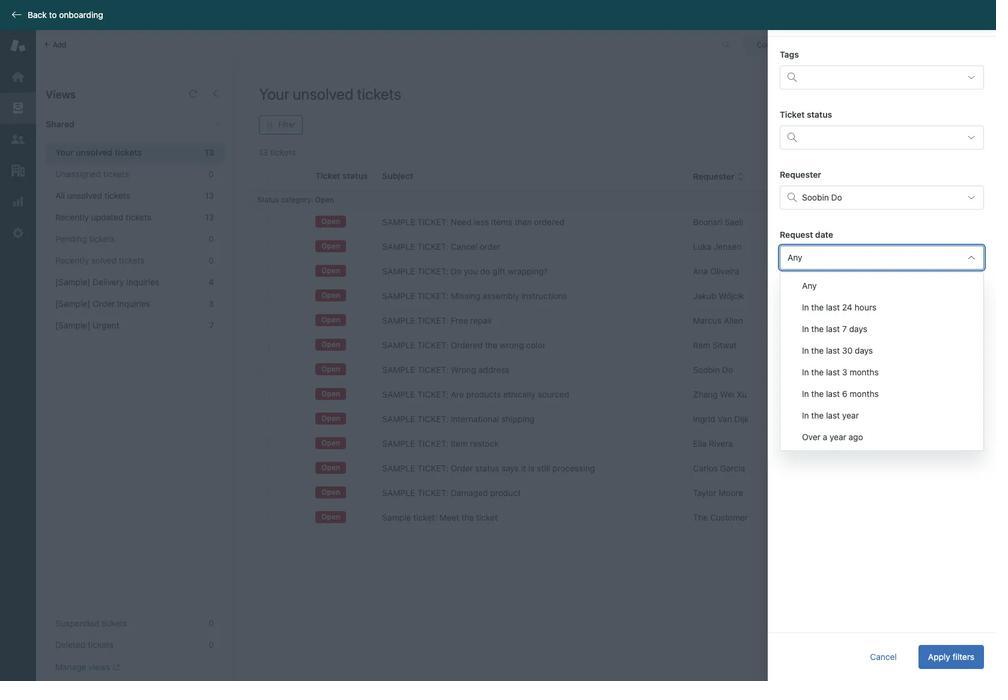 Task type: vqa. For each thing, say whether or not it's contained in the screenshot.


Task type: locate. For each thing, give the bounding box(es) containing it.
6 minutes ago up in the last 24 hours
[[789, 291, 844, 301]]

minutes up the over
[[797, 414, 828, 424]]

0 vertical spatial recently
[[55, 212, 89, 222]]

sample inside sample ticket: damaged product link
[[382, 488, 415, 498]]

minutes down the in the last year
[[797, 439, 828, 449]]

in down in the last 7 days
[[802, 346, 809, 356]]

24
[[842, 302, 853, 312]]

13 for recently updated tickets
[[205, 212, 214, 222]]

ticket: inside the sample ticket: cancel order link
[[418, 242, 449, 252]]

minutes
[[797, 242, 827, 252], [797, 266, 827, 276], [797, 291, 828, 301], [797, 315, 828, 326], [797, 340, 828, 350], [797, 365, 828, 375], [797, 389, 828, 400], [797, 414, 828, 424], [797, 439, 828, 449], [797, 463, 828, 474]]

13
[[204, 147, 214, 157], [205, 190, 214, 201], [205, 212, 214, 222]]

5 0 from the top
[[209, 640, 214, 650]]

last up over a year ago
[[826, 410, 840, 421]]

1 horizontal spatial your unsolved tickets
[[259, 85, 401, 103]]

5 minutes from the top
[[797, 340, 828, 350]]

ticket for carlos garcia
[[859, 463, 882, 474]]

open for sample ticket: free repair
[[321, 316, 340, 325]]

ticket: left free
[[418, 315, 449, 326]]

2 vertical spatial [sample]
[[55, 320, 90, 331]]

2 6 minutes ago from the top
[[789, 315, 844, 326]]

unassigned tickets
[[55, 169, 129, 179]]

the up the in the last year
[[811, 389, 824, 399]]

1 horizontal spatial soobin
[[802, 192, 829, 203]]

last down in the last 30 days
[[826, 367, 840, 377]]

says
[[502, 463, 519, 474]]

year inside 'option'
[[830, 432, 847, 442]]

0 vertical spatial any field
[[780, 246, 984, 270]]

sample for sample ticket: international shipping
[[382, 414, 415, 424]]

2 minutes from the top
[[797, 266, 827, 276]]

1 vertical spatial 5
[[789, 266, 794, 276]]

2 ticket: from the top
[[418, 242, 449, 252]]

8 minutes from the top
[[797, 414, 828, 424]]

ago for ingrid van dijk
[[830, 414, 844, 424]]

ticket: inside sample ticket: damaged product link
[[418, 488, 449, 498]]

(opens in a new tab) image
[[110, 664, 120, 671]]

admin image
[[10, 225, 26, 241]]

sample for sample ticket: free repair
[[382, 315, 415, 326]]

5 sample from the top
[[382, 315, 415, 326]]

ticket: inside sample ticket: international shipping link
[[418, 414, 449, 424]]

2 any field from the top
[[780, 366, 984, 390]]

6 minutes ago up the over
[[789, 414, 844, 424]]

5 ticket: from the top
[[418, 315, 449, 326]]

ticket: inside "sample ticket: are products ethically sourced" link
[[418, 389, 449, 400]]

0 horizontal spatial order
[[93, 299, 115, 309]]

ticket status element
[[780, 126, 984, 150]]

2 recently from the top
[[55, 255, 89, 266]]

3 last from the top
[[826, 346, 840, 356]]

do inside requester element
[[831, 192, 842, 203]]

0 horizontal spatial your
[[55, 147, 74, 157]]

soobin do down requested button
[[802, 192, 842, 203]]

[sample] for [sample] order inquiries
[[55, 299, 90, 309]]

sample inside sample ticket: need less items than ordered link
[[382, 217, 415, 227]]

0 vertical spatial do
[[831, 192, 842, 203]]

1 minutes from the top
[[797, 242, 827, 252]]

xu
[[737, 389, 747, 400]]

last up in the last 30 days
[[826, 324, 840, 334]]

1 horizontal spatial requester
[[780, 169, 821, 180]]

ticket: up sample ticket: cancel order
[[418, 217, 449, 227]]

ticket: for need
[[418, 217, 449, 227]]

0 vertical spatial months
[[850, 367, 879, 377]]

open for sample ticket: damaged product
[[321, 488, 340, 497]]

row containing sample ticket: need less items than ordered
[[250, 210, 987, 235]]

ticket: inside "sample ticket: do you do gift wrapping?" link
[[418, 266, 449, 276]]

6 minutes ago for soobin do
[[789, 365, 844, 375]]

1 recently from the top
[[55, 212, 89, 222]]

your unsolved tickets up unassigned tickets
[[55, 147, 142, 157]]

zendesk support image
[[10, 38, 26, 53]]

6 for zhang wei xu
[[789, 389, 794, 400]]

open for sample ticket: order status says it is still processing
[[321, 463, 340, 473]]

requester
[[780, 169, 821, 180], [693, 171, 735, 182]]

2 5 from the top
[[789, 266, 794, 276]]

[sample] for [sample] delivery inquiries
[[55, 277, 90, 287]]

12 ticket: from the top
[[418, 488, 449, 498]]

items
[[491, 217, 513, 227]]

status category: open
[[257, 195, 334, 204]]

2 vertical spatial urgent
[[921, 463, 948, 474]]

7 down 24
[[842, 324, 847, 334]]

1 horizontal spatial your
[[259, 85, 289, 103]]

9 row from the top
[[250, 407, 987, 432]]

requester inside button
[[693, 171, 735, 182]]

sample ticket: order status says it is still processing
[[382, 463, 595, 474]]

row
[[250, 210, 987, 235], [250, 235, 987, 259], [250, 259, 987, 284], [250, 284, 987, 309], [250, 309, 987, 333], [250, 333, 987, 358], [250, 358, 987, 382], [250, 382, 987, 407], [250, 407, 987, 432], [250, 432, 987, 456], [250, 456, 987, 481], [250, 481, 987, 506], [250, 506, 987, 530]]

5 last from the top
[[826, 389, 840, 399]]

None field
[[780, 306, 984, 330]]

1 last from the top
[[826, 302, 840, 312]]

year right a
[[830, 432, 847, 442]]

ticket: inside sample ticket: free repair 'link'
[[418, 315, 449, 326]]

[sample] down [sample] order inquiries
[[55, 320, 90, 331]]

ticket: down sample ticket: free repair 'link'
[[418, 340, 449, 350]]

your up the filter button in the left of the page
[[259, 85, 289, 103]]

1 vertical spatial any
[[802, 281, 817, 291]]

ticket for ram sitwat
[[859, 340, 882, 350]]

sample inside sample ticket: missing assembly instructions 'link'
[[382, 291, 415, 301]]

ella rivera
[[693, 439, 733, 449]]

any field down the in the last 30 days option
[[780, 366, 984, 390]]

sample inside sample ticket: ordered the wrong color link
[[382, 340, 415, 350]]

the up in the last 7 days
[[811, 302, 824, 312]]

2 in from the top
[[802, 324, 809, 334]]

11 sample from the top
[[382, 463, 415, 474]]

1 vertical spatial urgent
[[93, 320, 119, 331]]

the up the over
[[811, 410, 824, 421]]

1 5 minutes ago from the top
[[789, 242, 844, 252]]

months for in the last 3 months
[[850, 367, 879, 377]]

sourced
[[538, 389, 569, 400]]

3 row from the top
[[250, 259, 987, 284]]

soobin do
[[802, 192, 842, 203], [693, 365, 733, 375]]

minutes down priority
[[797, 365, 828, 375]]

4 minutes from the top
[[797, 315, 828, 326]]

1 vertical spatial do
[[451, 266, 462, 276]]

months inside "option"
[[850, 367, 879, 377]]

in the last 24 hours option
[[781, 297, 984, 318]]

soobin
[[802, 192, 829, 203], [693, 365, 720, 375]]

do
[[831, 192, 842, 203], [451, 266, 462, 276], [722, 365, 733, 375]]

8 row from the top
[[250, 382, 987, 407]]

sample ticket: damaged product
[[382, 488, 521, 498]]

10 minutes from the top
[[797, 463, 828, 474]]

row containing sample ticket: international shipping
[[250, 407, 987, 432]]

9 minutes from the top
[[797, 439, 828, 449]]

in down priority
[[802, 367, 809, 377]]

8 ticket: from the top
[[418, 389, 449, 400]]

3 down 30
[[842, 367, 848, 377]]

soobin up zhang
[[693, 365, 720, 375]]

minutes down in the last 24 hours
[[797, 315, 828, 326]]

in inside "option"
[[802, 367, 809, 377]]

7 row from the top
[[250, 358, 987, 382]]

1 vertical spatial days
[[855, 346, 873, 356]]

ago for ram sitwat
[[830, 340, 844, 350]]

the inside "option"
[[811, 367, 824, 377]]

in up in the last 7 days
[[802, 302, 809, 312]]

7 down 4
[[209, 320, 214, 331]]

1 [sample] from the top
[[55, 277, 90, 287]]

5 minutes ago up type
[[789, 266, 844, 276]]

ticket: for free
[[418, 315, 449, 326]]

0 vertical spatial your
[[259, 85, 289, 103]]

ago
[[830, 242, 844, 252], [830, 266, 844, 276], [830, 291, 844, 301], [830, 315, 844, 326], [830, 340, 844, 350], [830, 365, 844, 375], [830, 389, 844, 400], [830, 414, 844, 424], [849, 432, 863, 442], [830, 439, 844, 449], [830, 463, 844, 474]]

ticket: inside sample ticket: missing assembly instructions 'link'
[[418, 291, 449, 301]]

minutes down in the last 7 days
[[797, 340, 828, 350]]

10 ticket: from the top
[[418, 439, 449, 449]]

inquiries right delivery
[[126, 277, 159, 287]]

6 in from the top
[[802, 410, 809, 421]]

boonsri
[[693, 217, 723, 227]]

cancel left apply
[[870, 652, 897, 662]]

requested
[[789, 171, 833, 182]]

sample inside "sample ticket: do you do gift wrapping?" link
[[382, 266, 415, 276]]

gift
[[493, 266, 505, 276]]

ticket for soobin do
[[859, 365, 882, 375]]

4 0 from the top
[[209, 618, 214, 629]]

the down in the last 30 days
[[811, 367, 824, 377]]

your
[[259, 85, 289, 103], [55, 147, 74, 157]]

13 for all unsolved tickets
[[205, 190, 214, 201]]

organizations image
[[10, 163, 26, 178]]

soobin down requested button
[[802, 192, 829, 203]]

10 sample from the top
[[382, 439, 415, 449]]

1 vertical spatial recently
[[55, 255, 89, 266]]

minutes down the over
[[797, 463, 828, 474]]

any
[[788, 252, 803, 263], [802, 281, 817, 291], [788, 373, 803, 383]]

0 vertical spatial 3
[[209, 299, 214, 309]]

taylor
[[693, 488, 716, 498]]

recently up "pending"
[[55, 212, 89, 222]]

6 row from the top
[[250, 333, 987, 358]]

ticket status
[[780, 109, 832, 120]]

sample for sample ticket: missing assembly instructions
[[382, 291, 415, 301]]

1 vertical spatial [sample]
[[55, 299, 90, 309]]

1 vertical spatial your
[[55, 147, 74, 157]]

ticket: inside sample ticket: ordered the wrong color link
[[418, 340, 449, 350]]

11 ticket: from the top
[[418, 463, 449, 474]]

5 row from the top
[[250, 309, 987, 333]]

1 vertical spatial 5 minutes ago
[[789, 266, 844, 276]]

1 5 from the top
[[789, 242, 794, 252]]

category:
[[281, 195, 313, 204]]

ethically
[[503, 389, 536, 400]]

0 horizontal spatial requester
[[693, 171, 735, 182]]

days right 30
[[855, 346, 873, 356]]

1 row from the top
[[250, 210, 987, 235]]

1 vertical spatial soobin
[[693, 365, 720, 375]]

3 ticket: from the top
[[418, 266, 449, 276]]

6 for ram sitwat
[[789, 340, 794, 350]]

1 vertical spatial order
[[451, 463, 473, 474]]

sample ticket: item restock link
[[382, 438, 499, 450]]

requester element
[[780, 186, 984, 210]]

1 horizontal spatial status
[[807, 109, 832, 120]]

0 horizontal spatial 3
[[209, 299, 214, 309]]

5 6 minutes ago from the top
[[789, 389, 844, 400]]

0 horizontal spatial soobin
[[693, 365, 720, 375]]

4 last from the top
[[826, 367, 840, 377]]

7
[[209, 320, 214, 331], [842, 324, 847, 334]]

recently down "pending"
[[55, 255, 89, 266]]

ago for carlos garcia
[[830, 463, 844, 474]]

0 vertical spatial soobin
[[802, 192, 829, 203]]

back
[[28, 10, 47, 20]]

priority
[[780, 350, 810, 360]]

2 vertical spatial do
[[722, 365, 733, 375]]

damaged
[[451, 488, 488, 498]]

the left the wrong
[[485, 340, 498, 350]]

8 6 minutes ago from the top
[[789, 463, 844, 474]]

open for sample ticket: item restock
[[321, 439, 340, 448]]

to
[[49, 10, 57, 20]]

a
[[823, 432, 828, 442]]

3 sample from the top
[[382, 266, 415, 276]]

last inside "option"
[[826, 367, 840, 377]]

0 for suspended tickets
[[209, 618, 214, 629]]

ordered
[[534, 217, 565, 227]]

do left you
[[451, 266, 462, 276]]

in the last 7 days option
[[781, 318, 984, 340]]

6 minutes ago for ella rivera
[[789, 439, 844, 449]]

year down "in the last 6 months"
[[842, 410, 859, 421]]

sample
[[382, 513, 411, 523]]

8 sample from the top
[[382, 389, 415, 400]]

any down priority
[[788, 373, 803, 383]]

2 5 minutes ago from the top
[[789, 266, 844, 276]]

sample for sample ticket: need less items than ordered
[[382, 217, 415, 227]]

order down [sample] delivery inquiries
[[93, 299, 115, 309]]

1 6 minutes ago from the top
[[789, 291, 844, 301]]

0 vertical spatial cancel
[[451, 242, 478, 252]]

0 vertical spatial 5
[[789, 242, 794, 252]]

recently for recently solved tickets
[[55, 255, 89, 266]]

[sample] down 'recently solved tickets'
[[55, 277, 90, 287]]

sample for sample ticket: ordered the wrong color
[[382, 340, 415, 350]]

ticket: for are
[[418, 389, 449, 400]]

1 0 from the top
[[209, 169, 214, 179]]

the for in the last 24 hours
[[811, 302, 824, 312]]

minutes for jakub wójcik
[[797, 291, 828, 301]]

the for in the last 6 months
[[811, 389, 824, 399]]

status inside filter dialog
[[807, 109, 832, 120]]

4 sample from the top
[[382, 291, 415, 301]]

3 [sample] from the top
[[55, 320, 90, 331]]

1 horizontal spatial 7
[[842, 324, 847, 334]]

ticket: up sample ticket: meet the ticket
[[418, 488, 449, 498]]

status
[[807, 109, 832, 120], [475, 463, 499, 474]]

1 vertical spatial 13
[[205, 190, 214, 201]]

6 for ingrid van dijk
[[789, 414, 794, 424]]

open for sample ticket: wrong address
[[321, 365, 340, 374]]

row containing sample ticket: missing assembly instructions
[[250, 284, 987, 309]]

do
[[480, 266, 490, 276]]

1 horizontal spatial order
[[451, 463, 473, 474]]

5 minutes ago down date
[[789, 242, 844, 252]]

7 minutes from the top
[[797, 389, 828, 400]]

the right priority
[[811, 346, 824, 356]]

0 vertical spatial order
[[93, 299, 115, 309]]

inquiries down delivery
[[117, 299, 150, 309]]

0
[[209, 169, 214, 179], [209, 234, 214, 244], [209, 255, 214, 266], [209, 618, 214, 629], [209, 640, 214, 650]]

1 ticket: from the top
[[418, 217, 449, 227]]

inquiries
[[126, 277, 159, 287], [117, 299, 150, 309]]

0 vertical spatial [sample]
[[55, 277, 90, 287]]

12 row from the top
[[250, 481, 987, 506]]

6 minutes ago
[[789, 291, 844, 301], [789, 315, 844, 326], [789, 340, 844, 350], [789, 365, 844, 375], [789, 389, 844, 400], [789, 414, 844, 424], [789, 439, 844, 449], [789, 463, 844, 474]]

soobin do inside requester element
[[802, 192, 842, 203]]

last up the in the last year
[[826, 389, 840, 399]]

ticket: for cancel
[[418, 242, 449, 252]]

6 minutes ago down the over
[[789, 463, 844, 474]]

2 sample from the top
[[382, 242, 415, 252]]

1 vertical spatial months
[[850, 389, 879, 399]]

order inside sample ticket: order status says it is still processing "link"
[[451, 463, 473, 474]]

filter button
[[259, 115, 303, 135]]

1 in from the top
[[802, 302, 809, 312]]

ticket for ella rivera
[[859, 439, 882, 449]]

any option
[[781, 275, 984, 297]]

0 vertical spatial any
[[788, 252, 803, 263]]

boonsri saeli
[[693, 217, 743, 227]]

moore
[[719, 488, 743, 498]]

1 months from the top
[[850, 367, 879, 377]]

request date list box
[[780, 272, 984, 451]]

less
[[474, 217, 489, 227]]

over
[[802, 432, 821, 442]]

open for sample ticket: ordered the wrong color
[[321, 340, 340, 349]]

0 horizontal spatial cancel
[[451, 242, 478, 252]]

2 0 from the top
[[209, 234, 214, 244]]

refresh views pane image
[[189, 89, 198, 99]]

row containing sample ticket: meet the ticket
[[250, 506, 987, 530]]

1 vertical spatial unsolved
[[76, 147, 112, 157]]

ticket: left wrong
[[418, 365, 449, 375]]

3 in from the top
[[802, 346, 809, 356]]

7 ticket: from the top
[[418, 365, 449, 375]]

6 inside option
[[842, 389, 848, 399]]

0 horizontal spatial your unsolved tickets
[[55, 147, 142, 157]]

minutes down request date
[[797, 242, 827, 252]]

ticket: up sample ticket: free repair
[[418, 291, 449, 301]]

ago for soobin do
[[830, 365, 844, 375]]

0 vertical spatial status
[[807, 109, 832, 120]]

the for in the last 3 months
[[811, 367, 824, 377]]

4 in from the top
[[802, 367, 809, 377]]

soobin do down ram sitwat
[[693, 365, 733, 375]]

open for sample ticket: missing assembly instructions
[[321, 291, 340, 300]]

unsolved
[[293, 85, 354, 103], [76, 147, 112, 157], [67, 190, 102, 201]]

type
[[780, 290, 800, 300]]

ticket: inside sample ticket: order status says it is still processing "link"
[[418, 463, 449, 474]]

row containing sample ticket: wrong address
[[250, 358, 987, 382]]

4 row from the top
[[250, 284, 987, 309]]

ticket: down the sample ticket: cancel order link
[[418, 266, 449, 276]]

0 vertical spatial 5 minutes ago
[[789, 242, 844, 252]]

ticket: for order
[[418, 463, 449, 474]]

tags element
[[780, 66, 984, 90]]

ticket: up sample ticket: do you do gift wrapping?
[[418, 242, 449, 252]]

order down item
[[451, 463, 473, 474]]

recently
[[55, 212, 89, 222], [55, 255, 89, 266]]

13 for your unsolved tickets
[[204, 147, 214, 157]]

6 minutes ago down in the last 7 days
[[789, 340, 844, 350]]

1 sample from the top
[[382, 217, 415, 227]]

wójcik
[[719, 291, 744, 301]]

ago for zhang wei xu
[[830, 389, 844, 400]]

6 minutes ago up the in the last year
[[789, 389, 844, 400]]

in
[[802, 302, 809, 312], [802, 324, 809, 334], [802, 346, 809, 356], [802, 367, 809, 377], [802, 389, 809, 399], [802, 410, 809, 421]]

6 minutes ago down in the last 24 hours
[[789, 315, 844, 326]]

5 down request
[[789, 242, 794, 252]]

last left 24
[[826, 302, 840, 312]]

ago for ella rivera
[[830, 439, 844, 449]]

1 vertical spatial cancel
[[870, 652, 897, 662]]

row containing sample ticket: order status says it is still processing
[[250, 456, 987, 481]]

7 6 minutes ago from the top
[[789, 439, 844, 449]]

1 vertical spatial 3
[[842, 367, 848, 377]]

minutes for carlos garcia
[[797, 463, 828, 474]]

get started image
[[10, 69, 26, 85]]

any for request date
[[788, 252, 803, 263]]

3 minutes from the top
[[797, 291, 828, 301]]

ticket: inside sample ticket: item restock link
[[418, 439, 449, 449]]

any down request
[[788, 252, 803, 263]]

your unsolved tickets up 'filter'
[[259, 85, 401, 103]]

1 any field from the top
[[780, 246, 984, 270]]

sample inside "sample ticket: are products ethically sourced" link
[[382, 389, 415, 400]]

ticket for marcus allen
[[859, 315, 882, 326]]

last for 24
[[826, 302, 840, 312]]

13 row from the top
[[250, 506, 987, 530]]

collapse views pane image
[[210, 89, 220, 99]]

ticket: for item
[[418, 439, 449, 449]]

unsolved down unassigned
[[67, 190, 102, 201]]

any inside option
[[802, 281, 817, 291]]

requester inside filter dialog
[[780, 169, 821, 180]]

sitwat
[[713, 340, 737, 350]]

0 vertical spatial 13
[[204, 147, 214, 157]]

any right type
[[802, 281, 817, 291]]

back to onboarding
[[28, 10, 103, 20]]

1 vertical spatial year
[[830, 432, 847, 442]]

2 last from the top
[[826, 324, 840, 334]]

6 last from the top
[[826, 410, 840, 421]]

days
[[849, 324, 868, 334], [855, 346, 873, 356]]

days down 'hours'
[[849, 324, 868, 334]]

1 vertical spatial any field
[[780, 366, 984, 390]]

urgent for sample ticket: order status says it is still processing
[[921, 463, 948, 474]]

1 horizontal spatial do
[[722, 365, 733, 375]]

2 row from the top
[[250, 235, 987, 259]]

6
[[789, 291, 794, 301], [789, 315, 794, 326], [789, 340, 794, 350], [789, 365, 794, 375], [842, 389, 848, 399], [789, 389, 794, 400], [789, 414, 794, 424], [789, 439, 794, 449], [789, 463, 794, 474]]

sample ticket: cancel order
[[382, 242, 501, 252]]

11 row from the top
[[250, 456, 987, 481]]

0 for unassigned tickets
[[209, 169, 214, 179]]

2 vertical spatial 13
[[205, 212, 214, 222]]

months
[[850, 367, 879, 377], [850, 389, 879, 399]]

0 vertical spatial year
[[842, 410, 859, 421]]

ticket: inside sample ticket: need less items than ordered link
[[418, 217, 449, 227]]

3 down 4
[[209, 299, 214, 309]]

5 minutes ago for ana oliveira
[[789, 266, 844, 276]]

9 ticket: from the top
[[418, 414, 449, 424]]

last left 30
[[826, 346, 840, 356]]

customer
[[710, 513, 748, 523]]

4 ticket: from the top
[[418, 291, 449, 301]]

6 for marcus allen
[[789, 315, 794, 326]]

shared
[[46, 119, 74, 129]]

0 vertical spatial soobin do
[[802, 192, 842, 203]]

in the last 3 months option
[[781, 362, 984, 383]]

5 up type
[[789, 266, 794, 276]]

order
[[480, 242, 501, 252]]

6 minutes from the top
[[797, 365, 828, 375]]

last for 30
[[826, 346, 840, 356]]

sample ticket: damaged product link
[[382, 487, 521, 499]]

months down in the last 3 months "option"
[[850, 389, 879, 399]]

5 in from the top
[[802, 389, 809, 399]]

0 vertical spatial your unsolved tickets
[[259, 85, 401, 103]]

Any field
[[780, 246, 984, 270], [780, 366, 984, 390]]

sample inside sample ticket: item restock link
[[382, 439, 415, 449]]

[sample] for [sample] urgent
[[55, 320, 90, 331]]

unsolved up 'filter'
[[293, 85, 354, 103]]

do down requested button
[[831, 192, 842, 203]]

6 minutes ago down the in the last year
[[789, 439, 844, 449]]

sample inside sample ticket: international shipping link
[[382, 414, 415, 424]]

3 0 from the top
[[209, 255, 214, 266]]

1 horizontal spatial cancel
[[870, 652, 897, 662]]

sample inside sample ticket: free repair 'link'
[[382, 315, 415, 326]]

sample ticket: international shipping link
[[382, 413, 535, 425]]

3 6 minutes ago from the top
[[789, 340, 844, 350]]

inquiries for [sample] delivery inquiries
[[126, 277, 159, 287]]

9 sample from the top
[[382, 414, 415, 424]]

0 horizontal spatial status
[[475, 463, 499, 474]]

tickets
[[357, 85, 401, 103], [115, 147, 142, 157], [103, 169, 129, 179], [104, 190, 130, 201], [126, 212, 151, 222], [89, 234, 115, 244], [119, 255, 145, 266], [101, 618, 127, 629], [88, 640, 114, 650]]

months inside option
[[850, 389, 879, 399]]

any field up any option in the right top of the page
[[780, 246, 984, 270]]

1 vertical spatial status
[[475, 463, 499, 474]]

4 6 minutes ago from the top
[[789, 365, 844, 375]]

12 sample from the top
[[382, 488, 415, 498]]

sample inside the sample ticket: cancel order link
[[382, 242, 415, 252]]

in up the over
[[802, 410, 809, 421]]

6 sample from the top
[[382, 340, 415, 350]]

open for sample ticket: meet the ticket
[[321, 513, 340, 522]]

jakub wójcik
[[693, 291, 744, 301]]

cancel up sample ticket: do you do gift wrapping?
[[451, 242, 478, 252]]

inquiries for [sample] order inquiries
[[117, 299, 150, 309]]

minutes up type
[[797, 266, 827, 276]]

sample for sample ticket: damaged product
[[382, 488, 415, 498]]

sample ticket: ordered the wrong color
[[382, 340, 546, 350]]

in up the in the last year
[[802, 389, 809, 399]]

ram sitwat
[[693, 340, 737, 350]]

[sample] up [sample] urgent on the top left of page
[[55, 299, 90, 309]]

1 vertical spatial inquiries
[[117, 299, 150, 309]]

6 6 minutes ago from the top
[[789, 414, 844, 424]]

months down 30
[[850, 367, 879, 377]]

6 for soobin do
[[789, 365, 794, 375]]

the up in the last 30 days
[[811, 324, 824, 334]]

still
[[537, 463, 550, 474]]

row containing sample ticket: damaged product
[[250, 481, 987, 506]]

apply filters button
[[919, 645, 984, 669]]

7 inside option
[[842, 324, 847, 334]]

6 for carlos garcia
[[789, 463, 794, 474]]

2 [sample] from the top
[[55, 299, 90, 309]]

sample inside sample ticket: order status says it is still processing "link"
[[382, 463, 415, 474]]

0 horizontal spatial soobin do
[[693, 365, 733, 375]]

minutes up in the last 24 hours
[[797, 291, 828, 301]]

ticket: down sample ticket: item restock link
[[418, 463, 449, 474]]

10 row from the top
[[250, 432, 987, 456]]

ticket
[[780, 109, 805, 120], [859, 242, 882, 252], [859, 266, 882, 276], [859, 315, 882, 326], [859, 340, 882, 350], [859, 365, 882, 375], [859, 389, 882, 400], [859, 414, 882, 424], [859, 439, 882, 449], [859, 463, 882, 474]]

ingrid van dijk
[[693, 414, 749, 424]]

ticket: left item
[[418, 439, 449, 449]]

soobin inside requester element
[[802, 192, 829, 203]]

do up 'wei'
[[722, 365, 733, 375]]

unsolved up unassigned tickets
[[76, 147, 112, 157]]

your up unassigned
[[55, 147, 74, 157]]

1 horizontal spatial 3
[[842, 367, 848, 377]]

ticket: left are
[[418, 389, 449, 400]]

6 minutes ago down priority
[[789, 365, 844, 375]]

6 ticket: from the top
[[418, 340, 449, 350]]

2 horizontal spatial do
[[831, 192, 842, 203]]

ticket: inside sample ticket: wrong address link
[[418, 365, 449, 375]]

sample ticket: meet the ticket
[[382, 513, 498, 523]]

0 vertical spatial days
[[849, 324, 868, 334]]

sample ticket: need less items than ordered link
[[382, 216, 565, 228]]

ella
[[693, 439, 707, 449]]

ticket: for wrong
[[418, 365, 449, 375]]

2 months from the top
[[850, 389, 879, 399]]

manage views
[[55, 662, 110, 672]]

in up priority
[[802, 324, 809, 334]]

0 vertical spatial inquiries
[[126, 277, 159, 287]]

2 vertical spatial any
[[788, 373, 803, 383]]

7 sample from the top
[[382, 365, 415, 375]]

minutes up the in the last year
[[797, 389, 828, 400]]

minutes for zhang wei xu
[[797, 389, 828, 400]]

30
[[842, 346, 853, 356]]

ticket: up sample ticket: item restock
[[418, 414, 449, 424]]

sample inside sample ticket: wrong address link
[[382, 365, 415, 375]]

cancel inside button
[[870, 652, 897, 662]]

0 vertical spatial urgent
[[921, 242, 948, 252]]

1 horizontal spatial soobin do
[[802, 192, 842, 203]]



Task type: describe. For each thing, give the bounding box(es) containing it.
open for sample ticket: international shipping
[[321, 414, 340, 423]]

ago for jakub wójcik
[[830, 291, 844, 301]]

6 minutes ago for ingrid van dijk
[[789, 414, 844, 424]]

sample for sample ticket: order status says it is still processing
[[382, 463, 415, 474]]

is
[[528, 463, 535, 474]]

ticket: for international
[[418, 414, 449, 424]]

ticket for zhang wei xu
[[859, 389, 882, 400]]

manage
[[55, 662, 86, 672]]

last for 3
[[826, 367, 840, 377]]

wei
[[720, 389, 735, 400]]

sample ticket: do you do gift wrapping? link
[[382, 266, 548, 278]]

marcus allen
[[693, 315, 743, 326]]

in the last year option
[[781, 405, 984, 427]]

last for 7
[[826, 324, 840, 334]]

ticket for ana oliveira
[[859, 266, 882, 276]]

tags
[[780, 49, 799, 59]]

4
[[209, 277, 214, 287]]

sample ticket: wrong address
[[382, 365, 510, 375]]

sample ticket: are products ethically sourced link
[[382, 389, 569, 401]]

minutes for ingrid van dijk
[[797, 414, 828, 424]]

in the last 6 months option
[[781, 383, 984, 405]]

row containing sample ticket: do you do gift wrapping?
[[250, 259, 987, 284]]

ticket:
[[413, 513, 437, 523]]

in the last 6 months
[[802, 389, 879, 399]]

deleted tickets
[[55, 640, 114, 650]]

back to onboarding link
[[0, 10, 109, 20]]

row containing sample ticket: ordered the wrong color
[[250, 333, 987, 358]]

in for in the last 3 months
[[802, 367, 809, 377]]

sample for sample ticket: do you do gift wrapping?
[[382, 266, 415, 276]]

the for in the last 7 days
[[811, 324, 824, 334]]

open for sample ticket: need less items than ordered
[[321, 217, 340, 226]]

last for 6
[[826, 389, 840, 399]]

international
[[451, 414, 499, 424]]

5 for oliveira
[[789, 266, 794, 276]]

year inside option
[[842, 410, 859, 421]]

carlos garcia
[[693, 463, 745, 474]]

in the last 3 months
[[802, 367, 879, 377]]

none field inside filter dialog
[[780, 306, 984, 330]]

5 for jensen
[[789, 242, 794, 252]]

row containing sample ticket: cancel order
[[250, 235, 987, 259]]

in the last 30 days
[[802, 346, 873, 356]]

luka jensen
[[693, 242, 742, 252]]

conversations
[[757, 40, 805, 49]]

sample ticket: are products ethically sourced
[[382, 389, 569, 400]]

status
[[257, 195, 279, 204]]

6 for ella rivera
[[789, 439, 794, 449]]

last for year
[[826, 410, 840, 421]]

jensen
[[714, 242, 742, 252]]

sample for sample ticket: cancel order
[[382, 242, 415, 252]]

sample ticket: do you do gift wrapping?
[[382, 266, 548, 276]]

recently solved tickets
[[55, 255, 145, 266]]

ago for marcus allen
[[830, 315, 844, 326]]

ordered
[[451, 340, 483, 350]]

ticket for ingrid van dijk
[[859, 414, 882, 424]]

luka
[[693, 242, 712, 252]]

views
[[46, 88, 76, 101]]

ticket: for missing
[[418, 291, 449, 301]]

[sample] urgent
[[55, 320, 119, 331]]

the
[[693, 513, 708, 523]]

row containing sample ticket: free repair
[[250, 309, 987, 333]]

0 vertical spatial unsolved
[[293, 85, 354, 103]]

the right meet
[[462, 513, 474, 523]]

the for in the last 30 days
[[811, 346, 824, 356]]

apply filters
[[928, 652, 975, 662]]

marcus
[[693, 315, 722, 326]]

2 vertical spatial unsolved
[[67, 190, 102, 201]]

any for priority
[[788, 373, 803, 383]]

sample ticket: missing assembly instructions
[[382, 291, 567, 301]]

minutes for marcus allen
[[797, 315, 828, 326]]

product
[[490, 488, 521, 498]]

filter dialog
[[768, 0, 996, 681]]

hours
[[855, 302, 877, 312]]

open for sample ticket: do you do gift wrapping?
[[321, 266, 340, 275]]

6 minutes ago for marcus allen
[[789, 315, 844, 326]]

ticket inside filter dialog
[[780, 109, 805, 120]]

ana
[[693, 266, 708, 276]]

ticket: for do
[[418, 266, 449, 276]]

are
[[451, 389, 464, 400]]

shipping
[[502, 414, 535, 424]]

status inside "link"
[[475, 463, 499, 474]]

views
[[88, 662, 110, 672]]

in for in the last 24 hours
[[802, 302, 809, 312]]

ticket: for damaged
[[418, 488, 449, 498]]

delivery
[[93, 277, 124, 287]]

sample for sample ticket: wrong address
[[382, 365, 415, 375]]

ticket: for ordered
[[418, 340, 449, 350]]

0 for pending tickets
[[209, 234, 214, 244]]

sample ticket: order status says it is still processing link
[[382, 463, 595, 475]]

pending
[[55, 234, 87, 244]]

filters
[[953, 652, 975, 662]]

carlos
[[693, 463, 718, 474]]

saeli
[[725, 217, 743, 227]]

manage views link
[[55, 662, 120, 673]]

any field for priority
[[780, 366, 984, 390]]

sample for sample ticket: are products ethically sourced
[[382, 389, 415, 400]]

ingrid
[[693, 414, 715, 424]]

minutes for ram sitwat
[[797, 340, 828, 350]]

repair
[[470, 315, 493, 326]]

processing
[[553, 463, 595, 474]]

in the last 24 hours
[[802, 302, 877, 312]]

missing
[[451, 291, 480, 301]]

days for in the last 30 days
[[855, 346, 873, 356]]

0 horizontal spatial do
[[451, 266, 462, 276]]

6 minutes ago for zhang wei xu
[[789, 389, 844, 400]]

in for in the last 30 days
[[802, 346, 809, 356]]

jakub
[[693, 291, 717, 301]]

6 minutes ago for carlos garcia
[[789, 463, 844, 474]]

van
[[718, 414, 732, 424]]

restock
[[470, 439, 499, 449]]

sample ticket: need less items than ordered
[[382, 217, 565, 227]]

in the last 30 days option
[[781, 340, 984, 362]]

[sample] order inquiries
[[55, 299, 150, 309]]

any field for request date
[[780, 246, 984, 270]]

days for in the last 7 days
[[849, 324, 868, 334]]

open for sample ticket: cancel order
[[321, 242, 340, 251]]

date
[[815, 230, 834, 240]]

5 minutes ago for luka jensen
[[789, 242, 844, 252]]

rivera
[[709, 439, 733, 449]]

open for sample ticket: are products ethically sourced
[[321, 390, 340, 399]]

sample ticket: missing assembly instructions link
[[382, 290, 567, 302]]

0 for recently solved tickets
[[209, 255, 214, 266]]

request
[[780, 230, 813, 240]]

ago for luka jensen
[[830, 242, 844, 252]]

customers image
[[10, 132, 26, 147]]

sample ticket: cancel order link
[[382, 241, 501, 253]]

ticket for luka jensen
[[859, 242, 882, 252]]

minutes for ana oliveira
[[797, 266, 827, 276]]

filter
[[278, 120, 295, 129]]

sample ticket: wrong address link
[[382, 364, 510, 376]]

sample ticket: free repair
[[382, 315, 493, 326]]

cancel button
[[861, 645, 907, 669]]

main element
[[0, 30, 36, 681]]

ram
[[693, 340, 710, 350]]

recently updated tickets
[[55, 212, 151, 222]]

normal
[[921, 266, 949, 276]]

views image
[[10, 100, 26, 116]]

1 vertical spatial soobin do
[[693, 365, 733, 375]]

all unsolved tickets
[[55, 190, 130, 201]]

minutes for ella rivera
[[797, 439, 828, 449]]

row containing sample ticket: item restock
[[250, 432, 987, 456]]

apply
[[928, 652, 950, 662]]

the for in the last year
[[811, 410, 824, 421]]

3 inside in the last 3 months "option"
[[842, 367, 848, 377]]

ago for ana oliveira
[[830, 266, 844, 276]]

reporting image
[[10, 194, 26, 210]]

recently for recently updated tickets
[[55, 212, 89, 222]]

over a year ago option
[[781, 427, 984, 448]]

in for in the last year
[[802, 410, 809, 421]]

minutes for soobin do
[[797, 365, 828, 375]]

0 for deleted tickets
[[209, 640, 214, 650]]

shared button
[[36, 106, 202, 142]]

allen
[[724, 315, 743, 326]]

1 vertical spatial your unsolved tickets
[[55, 147, 142, 157]]

shared heading
[[36, 106, 234, 142]]

than
[[515, 217, 532, 227]]

in for in the last 7 days
[[802, 324, 809, 334]]

0 horizontal spatial 7
[[209, 320, 214, 331]]

months for in the last 6 months
[[850, 389, 879, 399]]

play
[[946, 91, 962, 101]]

garcia
[[720, 463, 745, 474]]

ticket
[[476, 513, 498, 523]]

instructions
[[522, 291, 567, 301]]

sample ticket: item restock
[[382, 439, 499, 449]]

address
[[479, 365, 510, 375]]

zhang wei xu
[[693, 389, 747, 400]]

ago inside 'option'
[[849, 432, 863, 442]]

row containing sample ticket: are products ethically sourced
[[250, 382, 987, 407]]

in the last 7 days
[[802, 324, 868, 334]]

6 for jakub wójcik
[[789, 291, 794, 301]]

minutes for luka jensen
[[797, 242, 827, 252]]



